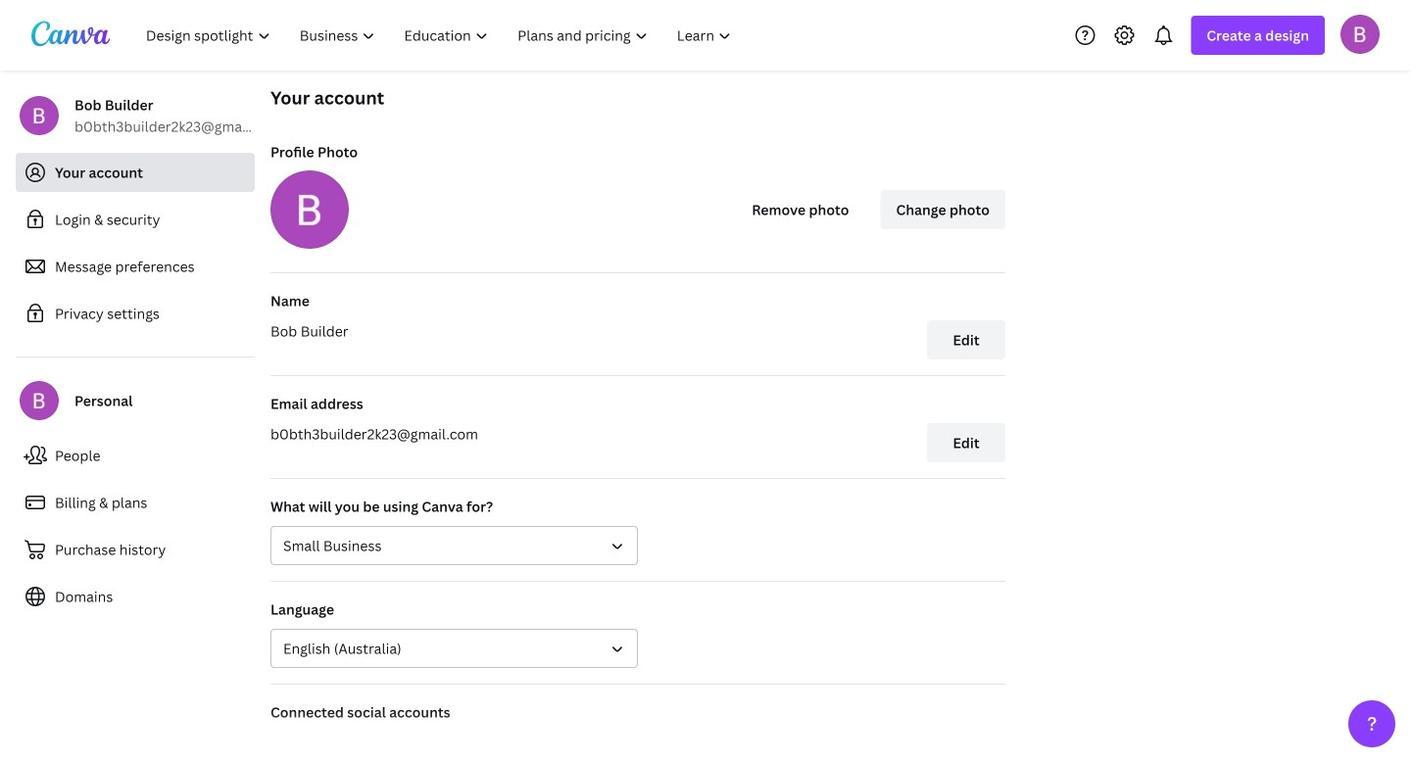 Task type: locate. For each thing, give the bounding box(es) containing it.
None button
[[271, 526, 638, 566]]



Task type: describe. For each thing, give the bounding box(es) containing it.
Language: English (Australia) button
[[271, 629, 638, 669]]

top level navigation element
[[133, 16, 748, 55]]

bob builder image
[[1341, 14, 1380, 54]]



Task type: vqa. For each thing, say whether or not it's contained in the screenshot.
the Back to Home LINK
no



